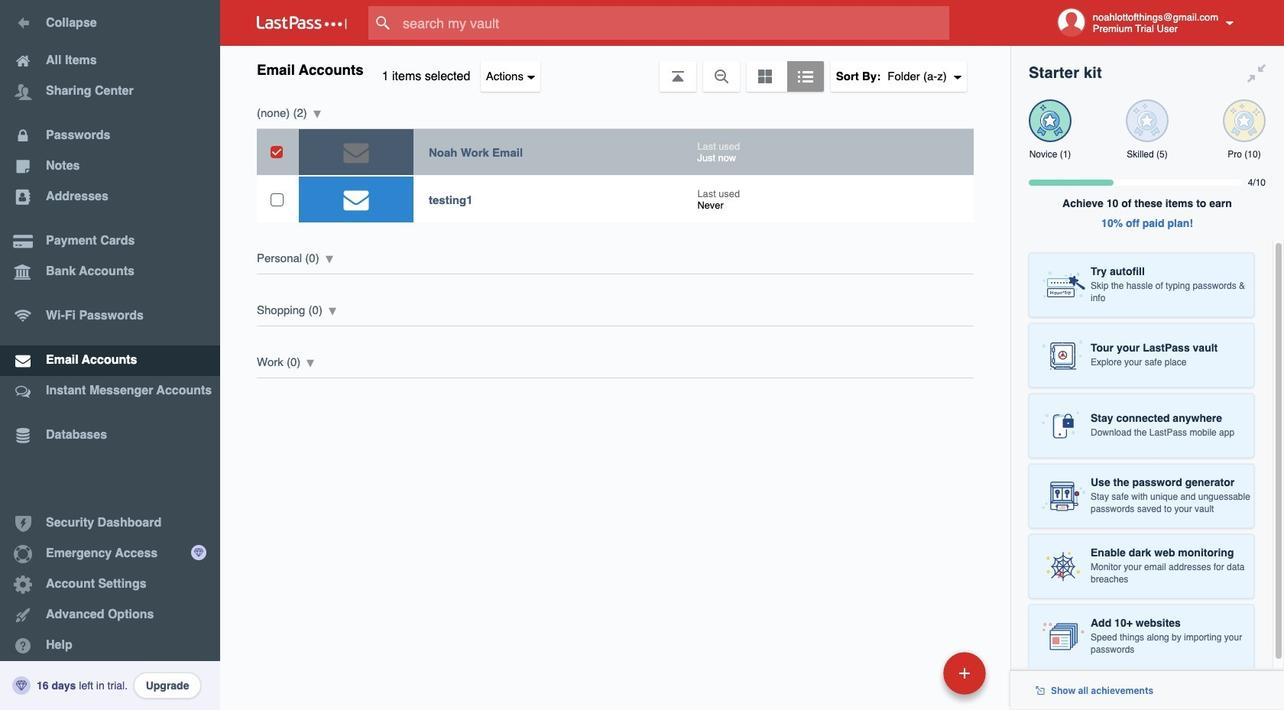 Task type: describe. For each thing, give the bounding box(es) containing it.
main navigation navigation
[[0, 0, 220, 710]]

vault options navigation
[[220, 46, 1011, 92]]

new item element
[[838, 651, 992, 695]]

lastpass image
[[257, 16, 347, 30]]



Task type: locate. For each thing, give the bounding box(es) containing it.
new item navigation
[[838, 648, 996, 710]]

Search search field
[[369, 6, 979, 40]]

search my vault text field
[[369, 6, 979, 40]]



